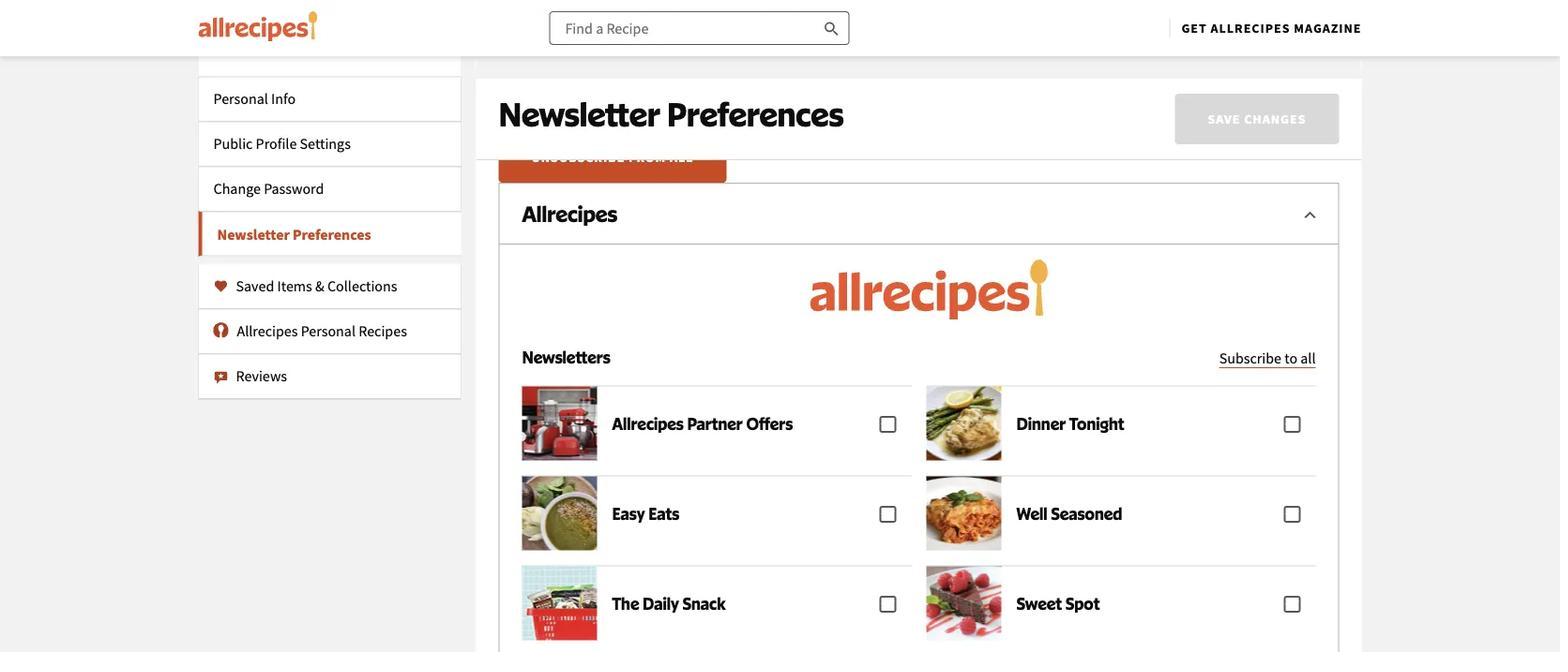 Task type: locate. For each thing, give the bounding box(es) containing it.
0 horizontal spatial email
[[544, 14, 583, 35]]

1 horizontal spatial personal
[[301, 322, 356, 341]]

1 horizontal spatial can
[[1091, 14, 1116, 35]]

spot
[[1065, 594, 1100, 614]]

email down are
[[647, 53, 677, 70]]

preferences down only you can see your email newsletter subscriptions and change your preferences
[[667, 94, 844, 135]]

you
[[742, 14, 768, 35], [1061, 14, 1087, 35], [553, 53, 573, 70]]

personal up reviews link
[[301, 322, 356, 341]]

these email preferences are for . if you would like to change your email address, you can do that under "personal info"
[[499, 14, 1326, 35]]

to left the all
[[1284, 349, 1297, 368]]

from
[[629, 149, 666, 166]]

1 vertical spatial newsletter preferences
[[217, 226, 371, 244]]

recipes
[[359, 322, 407, 341]]

newsletter preferences link
[[198, 212, 461, 257]]

all
[[1300, 349, 1316, 368]]

you right only
[[553, 53, 573, 70]]

0 horizontal spatial your
[[619, 53, 644, 70]]

you right address,
[[1061, 14, 1087, 35]]

the
[[612, 594, 639, 614]]

1 horizontal spatial email
[[647, 53, 677, 70]]

personal
[[213, 90, 268, 108], [301, 322, 356, 341]]

1 horizontal spatial newsletter preferences
[[499, 94, 844, 135]]

2 horizontal spatial your
[[920, 14, 952, 35]]

allrecipes left partner
[[612, 414, 684, 434]]

preferences
[[667, 94, 844, 135], [293, 226, 371, 244]]

do
[[1120, 14, 1138, 35]]

0 horizontal spatial preferences
[[587, 14, 669, 35]]

if
[[729, 14, 739, 35]]

1 vertical spatial can
[[576, 53, 596, 70]]

0 horizontal spatial you
[[553, 53, 573, 70]]

only you can see your email newsletter subscriptions and change your preferences
[[525, 53, 975, 70]]

preferences down change password 'link'
[[293, 226, 371, 244]]

1 vertical spatial newsletter
[[217, 226, 290, 244]]

easy eats
[[612, 504, 679, 524]]

newsletter preferences down password
[[217, 226, 371, 244]]

newsletter down change password
[[217, 226, 290, 244]]

email left address,
[[956, 14, 995, 35]]

allrecipes
[[1211, 20, 1290, 37], [522, 200, 617, 227], [237, 322, 298, 341], [612, 414, 684, 434]]

dinner tonight
[[1016, 414, 1124, 434]]

preferences
[[587, 14, 669, 35], [911, 53, 975, 70]]

public profile settings
[[213, 135, 351, 153]]

can left see
[[576, 53, 596, 70]]

dinner
[[1016, 414, 1066, 434]]

1 horizontal spatial to
[[1284, 349, 1297, 368]]

0 vertical spatial newsletter preferences
[[499, 94, 844, 135]]

0 horizontal spatial personal
[[213, 90, 268, 108]]

.
[[722, 14, 726, 35]]

under
[[1174, 14, 1216, 35]]

tonight
[[1069, 414, 1124, 434]]

for
[[699, 14, 719, 35]]

to right like
[[847, 14, 862, 35]]

unsubscribe from all button
[[499, 132, 727, 183]]

2 horizontal spatial email
[[956, 14, 995, 35]]

the daily snack
[[612, 594, 725, 614]]

get allrecipes magazine
[[1181, 20, 1362, 37]]

personal left info
[[213, 90, 268, 108]]

1 horizontal spatial newsletter
[[499, 94, 660, 135]]

0 horizontal spatial to
[[847, 14, 862, 35]]

you right if
[[742, 14, 768, 35]]

email right these in the top of the page
[[544, 14, 583, 35]]

1 horizontal spatial your
[[883, 53, 908, 70]]

that
[[1141, 14, 1170, 35]]

public
[[213, 135, 253, 153]]

get allrecipes magazine link
[[1181, 20, 1362, 37]]

newsletter preferences up "all"
[[499, 94, 844, 135]]

change password link
[[198, 167, 461, 212]]

and
[[817, 53, 838, 70]]

newsletter preferences
[[499, 94, 844, 135], [217, 226, 371, 244]]

easy eats image
[[522, 477, 597, 552]]

preferences down these email preferences are for . if you would like to change your email address, you can do that under "personal info"
[[911, 53, 975, 70]]

allrecipes down unsubscribe
[[522, 200, 617, 227]]

well seasoned image
[[926, 477, 1001, 552]]

like
[[819, 14, 844, 35]]

to
[[847, 14, 862, 35], [1284, 349, 1297, 368]]

preferences up see
[[587, 14, 669, 35]]

1 vertical spatial to
[[1284, 349, 1297, 368]]

the daily snack image
[[522, 567, 597, 642]]

offers
[[746, 414, 793, 434]]

your
[[920, 14, 952, 35], [619, 53, 644, 70], [883, 53, 908, 70]]

allrecipes for allrecipes partner offers
[[612, 414, 684, 434]]

saved items & collections link
[[198, 264, 461, 309]]

sweet spot
[[1016, 594, 1100, 614]]

1 horizontal spatial preferences
[[911, 53, 975, 70]]

allrecipes for allrecipes personal recipes
[[237, 322, 298, 341]]

change
[[865, 14, 917, 35], [841, 53, 881, 70]]

0 vertical spatial change
[[865, 14, 917, 35]]

0 horizontal spatial preferences
[[293, 226, 371, 244]]

can
[[1091, 14, 1116, 35], [576, 53, 596, 70]]

your right see
[[619, 53, 644, 70]]

0 horizontal spatial newsletter
[[217, 226, 290, 244]]

items
[[277, 277, 312, 296]]

only
[[525, 53, 550, 70]]

password
[[264, 180, 324, 198]]

info"
[[1291, 14, 1326, 35]]

allrecipes partner offers image
[[522, 386, 597, 462]]

reviews
[[236, 367, 287, 386]]

0 vertical spatial to
[[847, 14, 862, 35]]

your left address,
[[920, 14, 952, 35]]

"personal
[[1219, 14, 1288, 35]]

can left 'do'
[[1091, 14, 1116, 35]]

newsletter up unsubscribe
[[499, 94, 660, 135]]

address,
[[998, 14, 1058, 35]]

1 vertical spatial change
[[841, 53, 881, 70]]

change right and
[[841, 53, 881, 70]]

newsletters
[[522, 348, 610, 368]]

see
[[598, 53, 617, 70]]

allrecipes right get
[[1211, 20, 1290, 37]]

1 horizontal spatial preferences
[[667, 94, 844, 135]]

gmail.com
[[287, 30, 362, 50]]

change right like
[[865, 14, 917, 35]]

0 horizontal spatial can
[[576, 53, 596, 70]]

allrecipes up reviews
[[237, 322, 298, 341]]

unsubscribe from all
[[531, 149, 694, 166]]

your down these email preferences are for . if you would like to change your email address, you can do that under "personal info"
[[883, 53, 908, 70]]

Search text field
[[549, 11, 849, 45]]

rubyanndersson@
[[311, 7, 445, 27]]

newsletter
[[499, 94, 660, 135], [217, 226, 290, 244]]

partner
[[687, 414, 743, 434]]

0 vertical spatial preferences
[[667, 94, 844, 135]]

email
[[544, 14, 583, 35], [956, 14, 995, 35], [647, 53, 677, 70]]

seasoned
[[1051, 504, 1122, 524]]

saved
[[236, 277, 274, 296]]



Task type: vqa. For each thing, say whether or not it's contained in the screenshot.
the bottommost "change"
yes



Task type: describe. For each thing, give the bounding box(es) containing it.
these
[[499, 14, 541, 35]]

change
[[213, 180, 261, 198]]

sweet
[[1016, 594, 1062, 614]]

personal info link
[[198, 76, 461, 121]]

1 vertical spatial preferences
[[293, 226, 371, 244]]

allrecipes for allrecipes
[[522, 200, 617, 227]]

easy
[[612, 504, 645, 524]]

subscriptions
[[741, 53, 814, 70]]

chevron image
[[1299, 204, 1321, 226]]

0 horizontal spatial newsletter preferences
[[217, 226, 371, 244]]

all
[[670, 149, 694, 166]]

would
[[772, 14, 816, 35]]

newsletter
[[680, 53, 738, 70]]

1 horizontal spatial you
[[742, 14, 768, 35]]

saved items & collections
[[236, 277, 397, 296]]

subscribe to all link
[[1219, 347, 1316, 371]]

snack
[[682, 594, 725, 614]]

well seasoned
[[1016, 504, 1122, 524]]

0 vertical spatial personal
[[213, 90, 268, 108]]

info
[[271, 90, 296, 108]]

sweet spot image
[[926, 567, 1001, 642]]

allrecipes personal recipes
[[237, 322, 407, 341]]

magazine
[[1294, 20, 1362, 37]]

0 vertical spatial can
[[1091, 14, 1116, 35]]

public profile settings link
[[198, 121, 461, 167]]

dinner tonight image
[[926, 386, 1001, 462]]

1 vertical spatial personal
[[301, 322, 356, 341]]

eats
[[648, 504, 679, 524]]

personal info
[[213, 90, 296, 108]]

&
[[315, 277, 324, 296]]

are
[[673, 14, 695, 35]]

well
[[1016, 504, 1048, 524]]

unsubscribe
[[531, 149, 625, 166]]

allrecipes partner offers
[[612, 414, 793, 434]]

profile
[[256, 135, 297, 153]]

rubyanndersson@ gmail.com
[[287, 7, 445, 50]]

subscribe to all
[[1219, 349, 1316, 368]]

0 vertical spatial newsletter
[[499, 94, 660, 135]]

change password
[[213, 180, 324, 198]]

get
[[1181, 20, 1207, 37]]

reviews link
[[198, 354, 461, 399]]

allrecipes personal recipes link
[[198, 309, 461, 354]]

2 horizontal spatial you
[[1061, 14, 1087, 35]]

settings
[[300, 135, 351, 153]]

daily
[[643, 594, 679, 614]]

0 vertical spatial preferences
[[587, 14, 669, 35]]

1 vertical spatial preferences
[[911, 53, 975, 70]]

collections
[[327, 277, 397, 296]]

hi,
[[287, 7, 311, 27]]

subscribe
[[1219, 349, 1281, 368]]



